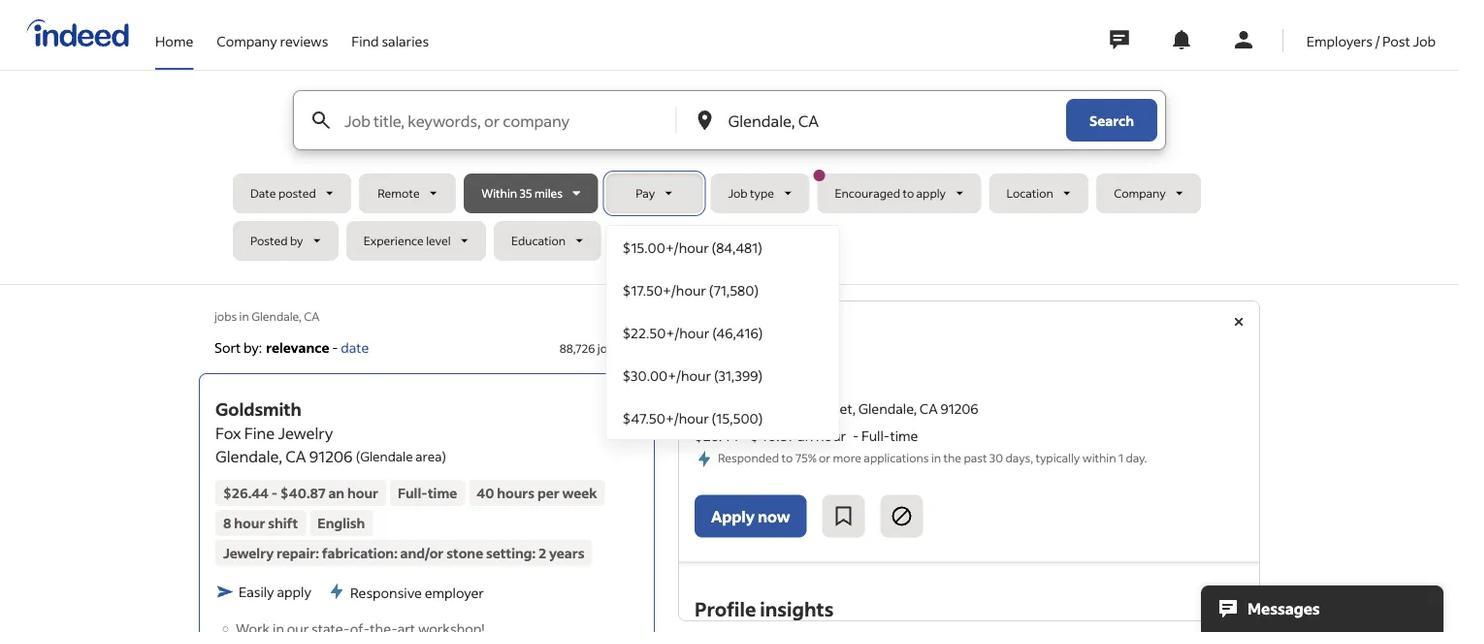 Task type: vqa. For each thing, say whether or not it's contained in the screenshot.
$15.00+/hour (84,481) link
yes



Task type: locate. For each thing, give the bounding box(es) containing it.
91206 for 303
[[940, 400, 978, 418]]

0 horizontal spatial fine
[[244, 423, 275, 443]]

0 horizontal spatial to
[[781, 450, 793, 465]]

0 vertical spatial ca
[[304, 308, 320, 324]]

0 vertical spatial to
[[903, 186, 914, 201]]

2 vertical spatial jewelry
[[223, 545, 274, 562]]

0 vertical spatial company
[[217, 32, 277, 49]]

jewelry inside goldsmith fox fine jewelry glendale, ca 91206 ( glendale area )
[[278, 423, 333, 443]]

1 vertical spatial glendale,
[[858, 400, 917, 418]]

0 horizontal spatial jobs
[[214, 308, 237, 324]]

street,
[[814, 400, 856, 418]]

0 horizontal spatial goldsmith
[[215, 398, 302, 420]]

0 horizontal spatial jewelry
[[223, 545, 274, 562]]

notifications unread count 0 image
[[1170, 28, 1193, 51]]

$26.44 for $26.44 - $40.87 an hour
[[223, 484, 269, 502]]

fine down goldsmith button
[[244, 423, 275, 443]]

time
[[890, 427, 918, 445], [428, 484, 457, 502]]

0 horizontal spatial 91206
[[309, 447, 353, 466]]

an
[[798, 427, 813, 445], [328, 484, 345, 502]]

$47.50+/hour (15,500) link
[[607, 397, 839, 439]]

0 vertical spatial fox
[[695, 372, 717, 389]]

more
[[833, 450, 861, 465]]

time up the applications on the right bottom
[[890, 427, 918, 445]]

1 vertical spatial fox
[[215, 423, 241, 443]]

home
[[155, 32, 193, 49]]

$26.44 - $40.87 an hour
[[223, 484, 378, 502]]

0 horizontal spatial company
[[217, 32, 277, 49]]

1 horizontal spatial $26.44
[[695, 427, 739, 445]]

1 vertical spatial time
[[428, 484, 457, 502]]

0 horizontal spatial $40.87
[[280, 484, 326, 502]]

hour down (
[[347, 484, 378, 502]]

company button
[[1096, 174, 1201, 213]]

jobs right 88,726
[[597, 341, 620, 356]]

posted by
[[250, 233, 303, 248]]

fox fine jewelry
[[695, 372, 798, 389]]

an up english
[[328, 484, 345, 502]]

0 horizontal spatial job
[[728, 186, 748, 201]]

(84,481)
[[712, 239, 762, 256]]

full-
[[861, 427, 890, 445], [398, 484, 428, 502]]

jewelry down 8 hour shift
[[223, 545, 274, 562]]

(
[[356, 448, 360, 465]]

$26.44 up 8 hour shift
[[223, 484, 269, 502]]

glendale,
[[251, 308, 302, 324], [858, 400, 917, 418], [215, 447, 282, 466]]

company down the search on the right top of the page
[[1114, 186, 1166, 201]]

company for company
[[1114, 186, 1166, 201]]

full- down area
[[398, 484, 428, 502]]

fox
[[695, 372, 717, 389], [215, 423, 241, 443]]

company left reviews
[[217, 32, 277, 49]]

0 horizontal spatial time
[[428, 484, 457, 502]]

glendale, inside goldsmith fox fine jewelry glendale, ca 91206 ( glendale area )
[[215, 447, 282, 466]]

an up 75%
[[798, 427, 813, 445]]

$17.50+/hour (71,580) link
[[607, 269, 839, 311]]

0 vertical spatial an
[[798, 427, 813, 445]]

easily
[[239, 583, 274, 601]]

goldsmith for goldsmith fox fine jewelry glendale, ca 91206 ( glendale area )
[[215, 398, 302, 420]]

apply right the encouraged
[[916, 186, 946, 201]]

1 vertical spatial hour
[[347, 484, 378, 502]]

(46,416)
[[712, 324, 763, 341]]

91206 up the
[[940, 400, 978, 418]]

0 horizontal spatial in
[[239, 308, 249, 324]]

goldsmith down 'by:'
[[215, 398, 302, 420]]

1 horizontal spatial time
[[890, 427, 918, 445]]

apply now
[[711, 507, 790, 526]]

job left type
[[728, 186, 748, 201]]

$15.00+/hour
[[622, 239, 709, 256]]

0 vertical spatial 91206
[[940, 400, 978, 418]]

1 vertical spatial goldsmith
[[215, 398, 302, 420]]

apply now button
[[695, 495, 807, 538]]

experience level
[[364, 233, 451, 248]]

2 vertical spatial hour
[[234, 514, 265, 532]]

search: Job title, keywords, or company text field
[[341, 91, 675, 149]]

applications
[[864, 450, 929, 465]]

ca
[[304, 308, 320, 324], [920, 400, 938, 418], [285, 447, 306, 466]]

hour up the or
[[816, 427, 846, 445]]

jobs up sort
[[214, 308, 237, 324]]

1 horizontal spatial company
[[1114, 186, 1166, 201]]

)
[[442, 448, 446, 465]]

0 vertical spatial job
[[1413, 32, 1436, 49]]

account image
[[1232, 28, 1255, 51]]

type
[[750, 186, 774, 201]]

0 horizontal spatial an
[[328, 484, 345, 502]]

1 horizontal spatial 91206
[[940, 400, 978, 418]]

ca inside goldsmith fox fine jewelry glendale, ca 91206 ( glendale area )
[[285, 447, 306, 466]]

$47.50+/hour (15,500)
[[622, 409, 763, 427]]

0 horizontal spatial full-
[[398, 484, 428, 502]]

$40.87 down jackson
[[750, 427, 795, 445]]

0 vertical spatial apply
[[916, 186, 946, 201]]

2 vertical spatial glendale,
[[215, 447, 282, 466]]

salaries
[[382, 32, 429, 49]]

to inside dropdown button
[[903, 186, 914, 201]]

date posted button
[[233, 174, 351, 213]]

an for $26.44 - $40.87 an hour
[[328, 484, 345, 502]]

apply
[[916, 186, 946, 201], [277, 583, 311, 601]]

2
[[538, 545, 546, 562]]

fine up north
[[720, 372, 747, 389]]

fox down goldsmith button
[[215, 423, 241, 443]]

to left 75%
[[781, 450, 793, 465]]

job type button
[[711, 174, 809, 213]]

glendale, for 303
[[858, 400, 917, 418]]

88,726 jobs
[[560, 341, 620, 356]]

apply right easily
[[277, 583, 311, 601]]

$17.50+/hour (71,580)
[[622, 281, 759, 299]]

ca up the responded to 75% or more applications in the past 30 days, typically within 1 day.
[[920, 400, 938, 418]]

1 horizontal spatial goldsmith
[[695, 339, 781, 361]]

glendale, down goldsmith button
[[215, 447, 282, 466]]

goldsmith inside goldsmith fox fine jewelry glendale, ca 91206 ( glendale area )
[[215, 398, 302, 420]]

0 vertical spatial jobs
[[214, 308, 237, 324]]

jewelry up jackson
[[749, 372, 798, 389]]

2 horizontal spatial jewelry
[[749, 372, 798, 389]]

1 vertical spatial apply
[[277, 583, 311, 601]]

0 vertical spatial goldsmith
[[695, 339, 781, 361]]

posted
[[250, 233, 288, 248]]

an for $26.44 - $40.87 an hour - full-time
[[798, 427, 813, 445]]

jobs
[[214, 308, 237, 324], [597, 341, 620, 356]]

responded to 75% or more applications in the past 30 days, typically within 1 day.
[[718, 450, 1147, 465]]

pay
[[636, 186, 655, 201]]

0 vertical spatial $40.87
[[750, 427, 795, 445]]

fabrication:
[[322, 545, 398, 562]]

0 vertical spatial hour
[[816, 427, 846, 445]]

to for apply
[[903, 186, 914, 201]]

menu containing $15.00+/hour (84,481)
[[606, 225, 840, 440]]

date
[[250, 186, 276, 201]]

$30.00+/hour
[[622, 367, 711, 384]]

1 horizontal spatial to
[[903, 186, 914, 201]]

$22.50+/hour (46,416) link
[[607, 311, 839, 354]]

date
[[341, 339, 369, 356]]

0 vertical spatial $26.44
[[695, 427, 739, 445]]

posted by button
[[233, 221, 338, 261]]

by:
[[244, 339, 262, 356]]

goldsmith fox fine jewelry glendale, ca 91206 ( glendale area )
[[215, 398, 446, 466]]

$26.44 - $40.87 an hour - full-time
[[695, 427, 918, 445]]

and/or
[[400, 545, 444, 562]]

1 vertical spatial $26.44
[[223, 484, 269, 502]]

ca for goldsmith
[[285, 447, 306, 466]]

$30.00+/hour (31,399) link
[[607, 354, 839, 397]]

1 vertical spatial $40.87
[[280, 484, 326, 502]]

english
[[317, 514, 365, 532]]

1 vertical spatial job
[[728, 186, 748, 201]]

job right 'post'
[[1413, 32, 1436, 49]]

fine
[[720, 372, 747, 389], [244, 423, 275, 443]]

company inside popup button
[[1114, 186, 1166, 201]]

1 horizontal spatial job
[[1413, 32, 1436, 49]]

1 vertical spatial an
[[328, 484, 345, 502]]

1 vertical spatial ca
[[920, 400, 938, 418]]

0 horizontal spatial $26.44
[[223, 484, 269, 502]]

ca up relevance
[[304, 308, 320, 324]]

1 horizontal spatial jobs
[[597, 341, 620, 356]]

1 vertical spatial full-
[[398, 484, 428, 502]]

91206 inside goldsmith fox fine jewelry glendale, ca 91206 ( glendale area )
[[309, 447, 353, 466]]

menu inside search field
[[606, 225, 840, 440]]

search button
[[1066, 99, 1157, 142]]

1 horizontal spatial hour
[[347, 484, 378, 502]]

experience
[[364, 233, 424, 248]]

0 horizontal spatial fox
[[215, 423, 241, 443]]

1 horizontal spatial $40.87
[[750, 427, 795, 445]]

1 vertical spatial jewelry
[[278, 423, 333, 443]]

- left date
[[332, 339, 338, 356]]

in
[[239, 308, 249, 324], [931, 450, 941, 465]]

education
[[511, 233, 566, 248]]

encouraged to apply
[[835, 186, 946, 201]]

Edit location text field
[[724, 91, 1027, 149]]

1 vertical spatial 91206
[[309, 447, 353, 466]]

to right the encouraged
[[903, 186, 914, 201]]

1 vertical spatial jobs
[[597, 341, 620, 356]]

ca up $26.44 - $40.87 an hour
[[285, 447, 306, 466]]

0 vertical spatial full-
[[861, 427, 890, 445]]

1 vertical spatial to
[[781, 450, 793, 465]]

glendale, up sort by: relevance - date
[[251, 308, 302, 324]]

1 vertical spatial fine
[[244, 423, 275, 443]]

91206
[[940, 400, 978, 418], [309, 447, 353, 466]]

$40.87
[[750, 427, 795, 445], [280, 484, 326, 502]]

north
[[721, 400, 758, 418]]

2 horizontal spatial hour
[[816, 427, 846, 445]]

fox up "303"
[[695, 372, 717, 389]]

1 horizontal spatial jewelry
[[278, 423, 333, 443]]

0 vertical spatial time
[[890, 427, 918, 445]]

location
[[1006, 186, 1053, 201]]

goldsmith up (31,399)
[[695, 339, 781, 361]]

1 horizontal spatial an
[[798, 427, 813, 445]]

2 vertical spatial ca
[[285, 447, 306, 466]]

$26.44
[[695, 427, 739, 445], [223, 484, 269, 502]]

remote
[[378, 186, 420, 201]]

88,726
[[560, 341, 595, 356]]

75%
[[795, 450, 816, 465]]

hour right 8
[[234, 514, 265, 532]]

None search field
[[233, 90, 1226, 440]]

shift
[[268, 514, 298, 532]]

0 vertical spatial jewelry
[[749, 372, 798, 389]]

jewelry down goldsmith button
[[278, 423, 333, 443]]

remote button
[[359, 174, 456, 213]]

full- up the applications on the right bottom
[[861, 427, 890, 445]]

hour
[[816, 427, 846, 445], [347, 484, 378, 502], [234, 514, 265, 532]]

profile
[[695, 596, 756, 621]]

0 vertical spatial fine
[[720, 372, 747, 389]]

- down (15,500)
[[742, 427, 748, 445]]

91206 left (
[[309, 447, 353, 466]]

find
[[352, 32, 379, 49]]

1 horizontal spatial in
[[931, 450, 941, 465]]

$40.87 up shift
[[280, 484, 326, 502]]

1 vertical spatial company
[[1114, 186, 1166, 201]]

not interested image
[[890, 505, 913, 528]]

$40.87 for $26.44 - $40.87 an hour - full-time
[[750, 427, 795, 445]]

reviews
[[280, 32, 328, 49]]

glendale, for goldsmith
[[215, 447, 282, 466]]

1 horizontal spatial apply
[[916, 186, 946, 201]]

or
[[819, 450, 831, 465]]

in left the
[[931, 450, 941, 465]]

profile insights
[[695, 596, 834, 621]]

job
[[1413, 32, 1436, 49], [728, 186, 748, 201]]

in up 'by:'
[[239, 308, 249, 324]]

0 horizontal spatial apply
[[277, 583, 311, 601]]

glendale, up the applications on the right bottom
[[858, 400, 917, 418]]

$26.44 down (15,500)
[[695, 427, 739, 445]]

goldsmith
[[695, 339, 781, 361], [215, 398, 302, 420]]

$47.50+/hour
[[622, 409, 709, 427]]

the
[[943, 450, 961, 465]]

time down )
[[428, 484, 457, 502]]

menu
[[606, 225, 840, 440]]

1 horizontal spatial fine
[[720, 372, 747, 389]]



Task type: describe. For each thing, give the bounding box(es) containing it.
jewelry repair: fabrication: and/or stone setting: 2 years
[[223, 545, 585, 562]]

1 horizontal spatial fox
[[695, 372, 717, 389]]

job type
[[728, 186, 774, 201]]

91206 for goldsmith
[[309, 447, 353, 466]]

full-time
[[398, 484, 457, 502]]

employers / post job link
[[1307, 0, 1436, 66]]

hour for $26.44 - $40.87 an hour
[[347, 484, 378, 502]]

(15,500)
[[712, 409, 763, 427]]

within 35 miles
[[481, 186, 563, 201]]

goldsmith for goldsmith
[[695, 339, 781, 361]]

insights
[[760, 596, 834, 621]]

goldsmith button
[[215, 398, 302, 420]]

sort
[[214, 339, 241, 356]]

goldsmith group
[[602, 383, 645, 426]]

$40.87 for $26.44 - $40.87 an hour
[[280, 484, 326, 502]]

$26.44 for $26.44 - $40.87 an hour - full-time
[[695, 427, 739, 445]]

$22.50+/hour
[[622, 324, 709, 341]]

messages button
[[1201, 586, 1444, 633]]

by
[[290, 233, 303, 248]]

setting:
[[486, 545, 536, 562]]

week
[[562, 484, 597, 502]]

0 vertical spatial in
[[239, 308, 249, 324]]

1 horizontal spatial full-
[[861, 427, 890, 445]]

glendale
[[360, 448, 413, 465]]

sort by: relevance - date
[[214, 339, 369, 356]]

company reviews link
[[217, 0, 328, 66]]

pay button
[[606, 174, 703, 213]]

now
[[758, 507, 790, 526]]

messages unread count 0 image
[[1107, 20, 1132, 59]]

apply
[[711, 507, 755, 526]]

8
[[223, 514, 231, 532]]

ca for 303
[[920, 400, 938, 418]]

messages
[[1248, 599, 1320, 619]]

jobs in glendale, ca
[[214, 308, 320, 324]]

past
[[964, 450, 987, 465]]

search
[[1089, 112, 1134, 129]]

level
[[426, 233, 451, 248]]

typically
[[1035, 450, 1080, 465]]

find salaries
[[352, 32, 429, 49]]

30
[[989, 450, 1003, 465]]

save this job image
[[832, 505, 855, 528]]

employers / post job
[[1307, 32, 1436, 49]]

miles
[[535, 186, 563, 201]]

(31,399)
[[714, 367, 763, 384]]

$15.00+/hour (84,481) link
[[607, 226, 839, 269]]

date posted
[[250, 186, 316, 201]]

apply inside dropdown button
[[916, 186, 946, 201]]

0 horizontal spatial hour
[[234, 514, 265, 532]]

303 north jackson street, glendale, ca 91206
[[695, 400, 978, 418]]

- up more on the bottom right of page
[[853, 427, 859, 445]]

years
[[549, 545, 585, 562]]

per
[[537, 484, 559, 502]]

8 hour shift
[[223, 514, 298, 532]]

company for company reviews
[[217, 32, 277, 49]]

experience level button
[[346, 221, 486, 261]]

post
[[1383, 32, 1410, 49]]

home link
[[155, 0, 193, 66]]

0 vertical spatial glendale,
[[251, 308, 302, 324]]

area
[[416, 448, 442, 465]]

relevance
[[266, 339, 329, 356]]

40 hours per week
[[477, 484, 597, 502]]

$15.00+/hour (84,481)
[[622, 239, 762, 256]]

none search field containing search
[[233, 90, 1226, 440]]

stone
[[446, 545, 483, 562]]

- up shift
[[271, 484, 277, 502]]

hours
[[497, 484, 535, 502]]

/
[[1375, 32, 1380, 49]]

close job details image
[[1227, 310, 1250, 334]]

days,
[[1005, 450, 1033, 465]]

responded
[[718, 450, 779, 465]]

35
[[519, 186, 532, 201]]

to for 75%
[[781, 450, 793, 465]]

encouraged
[[835, 186, 900, 201]]

40
[[477, 484, 494, 502]]

1 vertical spatial in
[[931, 450, 941, 465]]

hour for $26.44 - $40.87 an hour - full-time
[[816, 427, 846, 445]]

$30.00+/hour (31,399)
[[622, 367, 763, 384]]

location button
[[989, 174, 1089, 213]]

responsive
[[350, 584, 422, 601]]

fox inside goldsmith fox fine jewelry glendale, ca 91206 ( glendale area )
[[215, 423, 241, 443]]

education button
[[494, 221, 601, 261]]

posted
[[278, 186, 316, 201]]

fine inside goldsmith fox fine jewelry glendale, ca 91206 ( glendale area )
[[244, 423, 275, 443]]

company reviews
[[217, 32, 328, 49]]

find salaries link
[[352, 0, 429, 66]]

(71,580)
[[709, 281, 759, 299]]

encouraged to apply button
[[813, 170, 981, 213]]

jackson
[[760, 400, 811, 418]]

employers
[[1307, 32, 1373, 49]]

job inside dropdown button
[[728, 186, 748, 201]]

date link
[[341, 339, 369, 356]]

fox fine jewelry link
[[695, 371, 815, 391]]

responsive employer
[[350, 584, 484, 601]]



